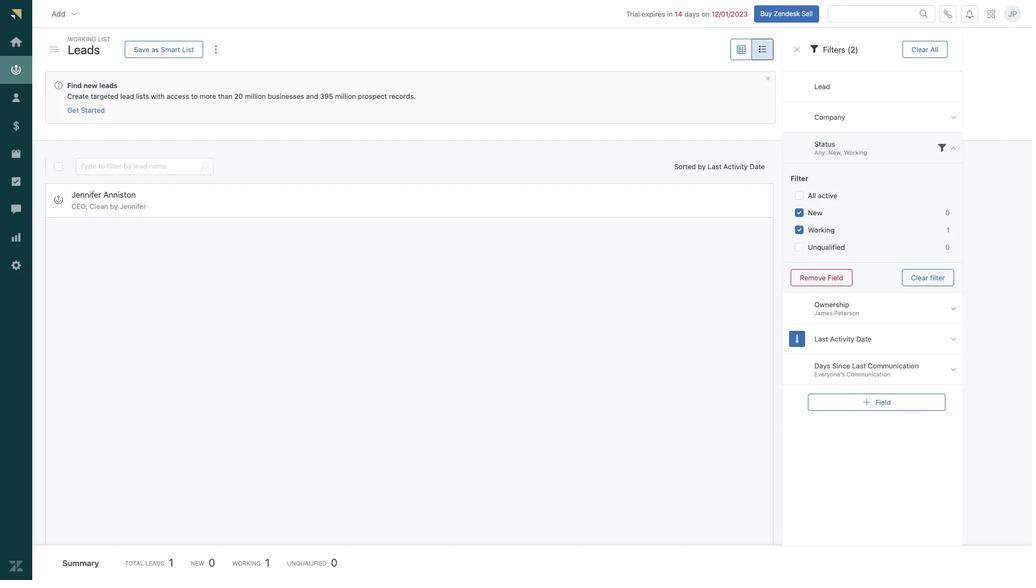Task type: vqa. For each thing, say whether or not it's contained in the screenshot.


Task type: describe. For each thing, give the bounding box(es) containing it.
and
[[306, 92, 318, 101]]

status
[[814, 140, 835, 148]]

lead
[[120, 92, 134, 101]]

2 angle down image from the top
[[951, 335, 956, 344]]

new 0
[[191, 557, 215, 569]]

summary
[[62, 558, 99, 568]]

new for new
[[808, 209, 822, 217]]

lead
[[814, 82, 830, 91]]

leads image
[[54, 196, 63, 204]]

jp button
[[1004, 5, 1021, 22]]

long arrow down image
[[795, 335, 799, 344]]

leads inside total leads 1
[[145, 560, 164, 567]]

1 horizontal spatial filter fill image
[[938, 144, 947, 152]]

leads inside the working list leads
[[68, 42, 100, 57]]

by inside jennifer anniston ceo, clean by jennifer
[[110, 202, 118, 211]]

everyone's
[[814, 371, 845, 378]]

chevron down image
[[70, 9, 78, 18]]

to
[[191, 92, 198, 101]]

last for by
[[708, 162, 722, 171]]

add
[[52, 9, 65, 18]]

leads
[[99, 81, 118, 90]]

working for working
[[808, 226, 835, 234]]

with
[[151, 92, 165, 101]]

save as smart list
[[134, 45, 194, 53]]

1 horizontal spatial 1
[[265, 557, 270, 569]]

2 horizontal spatial 1
[[947, 226, 950, 234]]

1 horizontal spatial activity
[[830, 335, 854, 343]]

clear for clear filter
[[911, 273, 928, 282]]

2 million from the left
[[335, 92, 356, 101]]

1 angle down image from the top
[[951, 113, 956, 122]]

last activity date
[[814, 335, 872, 343]]

get
[[67, 106, 79, 115]]

1 horizontal spatial by
[[698, 162, 706, 171]]

field inside button
[[875, 398, 891, 407]]

clear filter button
[[902, 269, 954, 287]]

unqualified for unqualified
[[808, 243, 845, 252]]

buy zendesk sell button
[[754, 5, 819, 22]]

filters (2)
[[823, 45, 858, 54]]

lists
[[136, 92, 149, 101]]

started
[[81, 106, 105, 115]]

new,
[[829, 149, 842, 156]]

all inside button
[[931, 45, 939, 53]]

0 horizontal spatial date
[[750, 162, 765, 171]]

search image
[[920, 9, 928, 18]]

zendesk image
[[9, 560, 23, 574]]

jennifer anniston ceo, clean by jennifer
[[71, 190, 146, 211]]

businesses
[[268, 92, 304, 101]]

all active
[[808, 191, 838, 200]]

than
[[218, 92, 233, 101]]

overflow vertical fill image
[[212, 45, 220, 54]]

sorted by last activity date
[[674, 162, 765, 171]]

calls image
[[944, 9, 953, 18]]

status any: new, working
[[814, 140, 867, 156]]

14
[[675, 9, 683, 18]]

1 vertical spatial date
[[856, 335, 872, 343]]

any:
[[814, 149, 827, 156]]

prospect
[[358, 92, 387, 101]]

working for working list leads
[[68, 35, 96, 42]]

working inside status any: new, working
[[844, 149, 867, 156]]

days since last communication everyone's communication
[[814, 362, 919, 378]]

1 horizontal spatial cancel image
[[793, 45, 802, 54]]

active
[[818, 191, 838, 200]]

targeted
[[91, 92, 118, 101]]

clear all
[[912, 45, 939, 53]]

expires
[[642, 9, 665, 18]]

since
[[832, 362, 850, 370]]

sell
[[802, 9, 813, 18]]

list inside button
[[182, 45, 194, 53]]

1 vertical spatial communication
[[847, 371, 891, 378]]

clear filter
[[911, 273, 945, 282]]

create
[[67, 92, 89, 101]]

in
[[667, 9, 673, 18]]

1 horizontal spatial jennifer
[[120, 202, 146, 211]]

0 horizontal spatial jennifer
[[71, 190, 101, 199]]

1 vertical spatial cancel image
[[765, 76, 771, 82]]

ceo,
[[71, 202, 88, 211]]

add image
[[863, 398, 871, 407]]

zendesk products image
[[988, 10, 995, 18]]

more
[[200, 92, 216, 101]]

1 million from the left
[[245, 92, 266, 101]]

anniston
[[103, 190, 136, 199]]

angle down image
[[951, 304, 956, 313]]

0 horizontal spatial 1
[[169, 557, 173, 569]]

new for new 0
[[191, 560, 204, 567]]

clear for clear all
[[912, 45, 929, 53]]

records.
[[389, 92, 416, 101]]



Task type: locate. For each thing, give the bounding box(es) containing it.
clear all button
[[902, 41, 948, 58]]

new right total leads 1
[[191, 560, 204, 567]]

0 vertical spatial leads
[[68, 42, 100, 57]]

save
[[134, 45, 150, 53]]

0 horizontal spatial unqualified
[[287, 560, 327, 567]]

0 horizontal spatial million
[[245, 92, 266, 101]]

1 vertical spatial unqualified
[[287, 560, 327, 567]]

smart
[[161, 45, 180, 53]]

0 horizontal spatial leads
[[68, 42, 100, 57]]

clear inside button
[[912, 45, 929, 53]]

1 horizontal spatial filter
[[930, 273, 945, 282]]

working inside the working 1
[[232, 560, 261, 567]]

field button
[[808, 394, 946, 411]]

1 vertical spatial new
[[191, 560, 204, 567]]

last for since
[[852, 362, 866, 370]]

field inside button
[[828, 273, 843, 282]]

clear
[[912, 45, 929, 53], [911, 273, 928, 282]]

working 1
[[232, 557, 270, 569]]

working
[[68, 35, 96, 42], [844, 149, 867, 156], [808, 226, 835, 234], [232, 560, 261, 567]]

get started link
[[67, 106, 105, 115]]

field right add icon
[[875, 398, 891, 407]]

0 vertical spatial clear
[[912, 45, 929, 53]]

0 horizontal spatial by
[[110, 202, 118, 211]]

1 vertical spatial last
[[814, 335, 828, 343]]

1 vertical spatial leads
[[145, 560, 164, 567]]

1 vertical spatial all
[[808, 191, 816, 200]]

field
[[828, 273, 843, 282], [875, 398, 891, 407]]

3 angle down image from the top
[[951, 365, 956, 374]]

0 vertical spatial new
[[808, 209, 822, 217]]

new
[[808, 209, 822, 217], [191, 560, 204, 567]]

filter inside button
[[930, 273, 945, 282]]

clear inside button
[[911, 273, 928, 282]]

1 horizontal spatial new
[[808, 209, 822, 217]]

1 left the unqualified 0 on the bottom of page
[[265, 557, 270, 569]]

as
[[151, 45, 159, 53]]

filters
[[823, 45, 846, 54]]

395
[[320, 92, 333, 101]]

info image
[[54, 81, 63, 90]]

0 vertical spatial jennifer
[[71, 190, 101, 199]]

filter fill image left filters
[[810, 45, 819, 53]]

sorted
[[674, 162, 696, 171]]

1 horizontal spatial field
[[875, 398, 891, 407]]

0 vertical spatial filter
[[791, 174, 808, 183]]

1 vertical spatial angle down image
[[951, 335, 956, 344]]

1 horizontal spatial unqualified
[[808, 243, 845, 252]]

0 horizontal spatial all
[[808, 191, 816, 200]]

add button
[[43, 3, 87, 25]]

12/01/2023
[[712, 9, 748, 18]]

activity down 'peterson'
[[830, 335, 854, 343]]

1 vertical spatial list
[[182, 45, 194, 53]]

1 horizontal spatial leads
[[145, 560, 164, 567]]

date
[[750, 162, 765, 171], [856, 335, 872, 343]]

all
[[931, 45, 939, 53], [808, 191, 816, 200]]

trial expires in 14 days on 12/01/2023
[[626, 9, 748, 18]]

days
[[814, 362, 830, 370]]

last inside "days since last communication everyone's communication"
[[852, 362, 866, 370]]

filter fill image
[[810, 45, 819, 53], [938, 144, 947, 152]]

million
[[245, 92, 266, 101], [335, 92, 356, 101]]

working right new,
[[844, 149, 867, 156]]

1 horizontal spatial million
[[335, 92, 356, 101]]

communication
[[868, 362, 919, 370], [847, 371, 891, 378]]

0
[[946, 209, 950, 217], [946, 243, 950, 252], [209, 557, 215, 569], [331, 557, 338, 569]]

communication up add icon
[[847, 371, 891, 378]]

activity
[[724, 162, 748, 171], [830, 335, 854, 343]]

list inside the working list leads
[[98, 35, 111, 42]]

20
[[234, 92, 243, 101]]

million right 20
[[245, 92, 266, 101]]

field right 'remove'
[[828, 273, 843, 282]]

1 horizontal spatial date
[[856, 335, 872, 343]]

leads right handler icon
[[68, 42, 100, 57]]

0 vertical spatial field
[[828, 273, 843, 282]]

jp
[[1008, 9, 1017, 18]]

bell image
[[966, 9, 974, 18]]

by
[[698, 162, 706, 171], [110, 202, 118, 211]]

filter
[[791, 174, 808, 183], [930, 273, 945, 282]]

company
[[814, 113, 845, 121]]

jennifer down anniston
[[120, 202, 146, 211]]

last
[[708, 162, 722, 171], [814, 335, 828, 343], [852, 362, 866, 370]]

communication up "field" button
[[868, 362, 919, 370]]

search image
[[200, 162, 209, 171]]

save as smart list button
[[125, 41, 203, 58]]

2 vertical spatial last
[[852, 362, 866, 370]]

remove field button
[[791, 269, 853, 287]]

0 vertical spatial list
[[98, 35, 111, 42]]

working down all active at the right top of the page
[[808, 226, 835, 234]]

zendesk
[[774, 9, 800, 18]]

unqualified inside the unqualified 0
[[287, 560, 327, 567]]

buy zendesk sell
[[760, 9, 813, 18]]

working for working 1
[[232, 560, 261, 567]]

0 vertical spatial angle down image
[[951, 113, 956, 122]]

unqualified
[[808, 243, 845, 252], [287, 560, 327, 567]]

unqualified 0
[[287, 557, 338, 569]]

list right "smart"
[[182, 45, 194, 53]]

0 vertical spatial last
[[708, 162, 722, 171]]

unqualified for unqualified 0
[[287, 560, 327, 567]]

1
[[947, 226, 950, 234], [169, 557, 173, 569], [265, 557, 270, 569]]

access
[[167, 92, 189, 101]]

remove field
[[800, 273, 843, 282]]

activity right sorted
[[724, 162, 748, 171]]

handler image
[[49, 47, 58, 52]]

total
[[125, 560, 144, 567]]

list up leads
[[98, 35, 111, 42]]

working down chevron down image
[[68, 35, 96, 42]]

0 horizontal spatial activity
[[724, 162, 748, 171]]

list
[[98, 35, 111, 42], [182, 45, 194, 53]]

0 horizontal spatial field
[[828, 273, 843, 282]]

0 horizontal spatial last
[[708, 162, 722, 171]]

remove
[[800, 273, 826, 282]]

0 horizontal spatial filter
[[791, 174, 808, 183]]

by right sorted
[[698, 162, 706, 171]]

filter fill image left angle up icon
[[938, 144, 947, 152]]

cancel image
[[793, 45, 802, 54], [765, 76, 771, 82]]

Type to filter by lead name field
[[81, 159, 196, 175]]

1 horizontal spatial all
[[931, 45, 939, 53]]

0 horizontal spatial list
[[98, 35, 111, 42]]

by down anniston
[[110, 202, 118, 211]]

0 vertical spatial date
[[750, 162, 765, 171]]

0 vertical spatial all
[[931, 45, 939, 53]]

0 horizontal spatial filter fill image
[[810, 45, 819, 53]]

0 vertical spatial communication
[[868, 362, 919, 370]]

last right long arrow down icon at right bottom
[[814, 335, 828, 343]]

buy
[[760, 9, 772, 18]]

1 vertical spatial activity
[[830, 335, 854, 343]]

days
[[684, 9, 700, 18]]

0 vertical spatial unqualified
[[808, 243, 845, 252]]

0 vertical spatial filter fill image
[[810, 45, 819, 53]]

1 vertical spatial clear
[[911, 273, 928, 282]]

working inside the working list leads
[[68, 35, 96, 42]]

0 vertical spatial by
[[698, 162, 706, 171]]

1 horizontal spatial last
[[814, 335, 828, 343]]

ownership james peterson
[[814, 301, 859, 317]]

trial
[[626, 9, 640, 18]]

1 vertical spatial filter fill image
[[938, 144, 947, 152]]

angle up image
[[951, 143, 956, 152]]

jennifer up ceo,
[[71, 190, 101, 199]]

working list leads
[[68, 35, 111, 57]]

ownership
[[814, 301, 849, 309]]

clean
[[90, 202, 108, 211]]

1 up clear filter button
[[947, 226, 950, 234]]

1 vertical spatial field
[[875, 398, 891, 407]]

find new leads create targeted lead lists with access to more than 20 million businesses and 395 million prospect records.
[[67, 81, 416, 101]]

1 left new 0
[[169, 557, 173, 569]]

1 vertical spatial filter
[[930, 273, 945, 282]]

new inside new 0
[[191, 560, 204, 567]]

find
[[67, 81, 82, 90]]

2 horizontal spatial last
[[852, 362, 866, 370]]

1 horizontal spatial list
[[182, 45, 194, 53]]

0 vertical spatial activity
[[724, 162, 748, 171]]

new down all active at the right top of the page
[[808, 209, 822, 217]]

new
[[84, 81, 98, 90]]

(2)
[[848, 45, 858, 54]]

0 horizontal spatial cancel image
[[765, 76, 771, 82]]

jennifer anniston link
[[71, 190, 136, 200]]

0 horizontal spatial new
[[191, 560, 204, 567]]

get started
[[67, 106, 105, 115]]

james
[[814, 310, 833, 317]]

2 vertical spatial angle down image
[[951, 365, 956, 374]]

million right 395
[[335, 92, 356, 101]]

last right sorted
[[708, 162, 722, 171]]

1 vertical spatial jennifer
[[120, 202, 146, 211]]

peterson
[[834, 310, 859, 317]]

on
[[702, 9, 710, 18]]

leads right the total on the bottom left
[[145, 560, 164, 567]]

working right new 0
[[232, 560, 261, 567]]

angle down image
[[951, 113, 956, 122], [951, 335, 956, 344], [951, 365, 956, 374]]

1 vertical spatial by
[[110, 202, 118, 211]]

last right since
[[852, 362, 866, 370]]

total leads 1
[[125, 557, 173, 569]]

0 vertical spatial cancel image
[[793, 45, 802, 54]]



